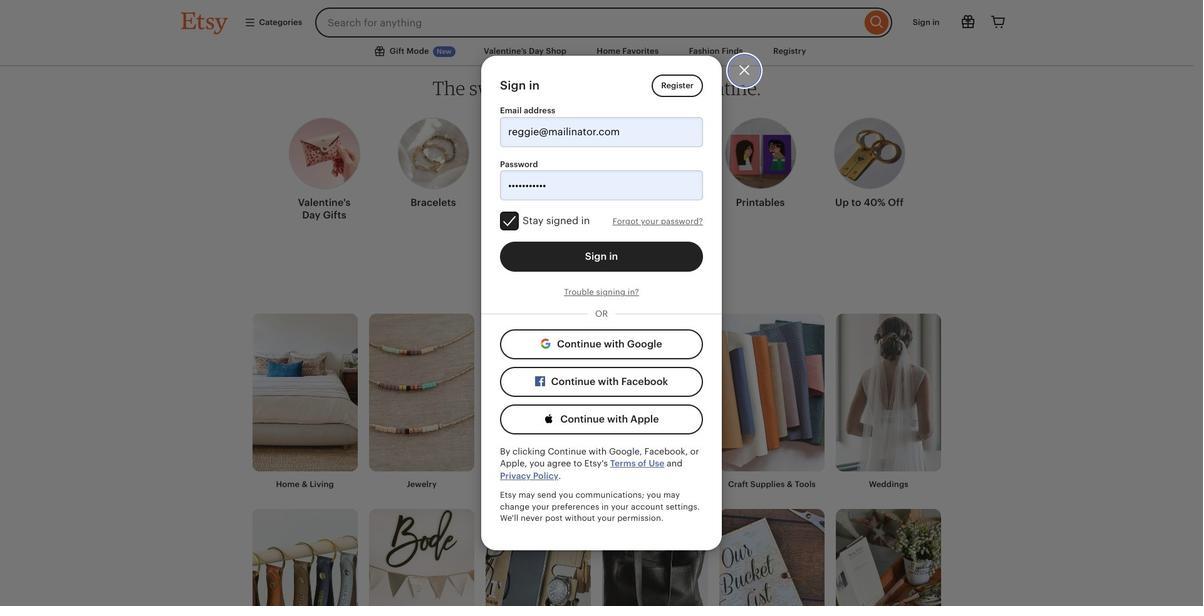 Task type: vqa. For each thing, say whether or not it's contained in the screenshot.
Home & Living image
yes



Task type: describe. For each thing, give the bounding box(es) containing it.
books, movies & music image
[[720, 510, 825, 607]]

home & living image
[[252, 314, 358, 472]]

jewelry image
[[369, 314, 475, 472]]

clothing image
[[603, 314, 708, 472]]



Task type: locate. For each thing, give the bounding box(es) containing it.
banner
[[158, 0, 1036, 38]]

None password field
[[500, 171, 703, 201]]

baby image
[[369, 510, 475, 607]]

bath & beauty image
[[836, 510, 942, 607]]

bags & purses image
[[603, 510, 708, 607]]

weddings image
[[836, 314, 942, 472]]

art & collectibles image
[[486, 314, 591, 472]]

accessories image
[[252, 510, 358, 607]]

electronics & accessories image
[[486, 510, 591, 607]]

dialog
[[0, 0, 1204, 607]]

menu bar
[[0, 0, 1194, 66], [158, 38, 1036, 66]]

None email field
[[500, 117, 703, 147]]

craft supplies & tools image
[[720, 314, 825, 472]]

None search field
[[315, 8, 893, 38]]



